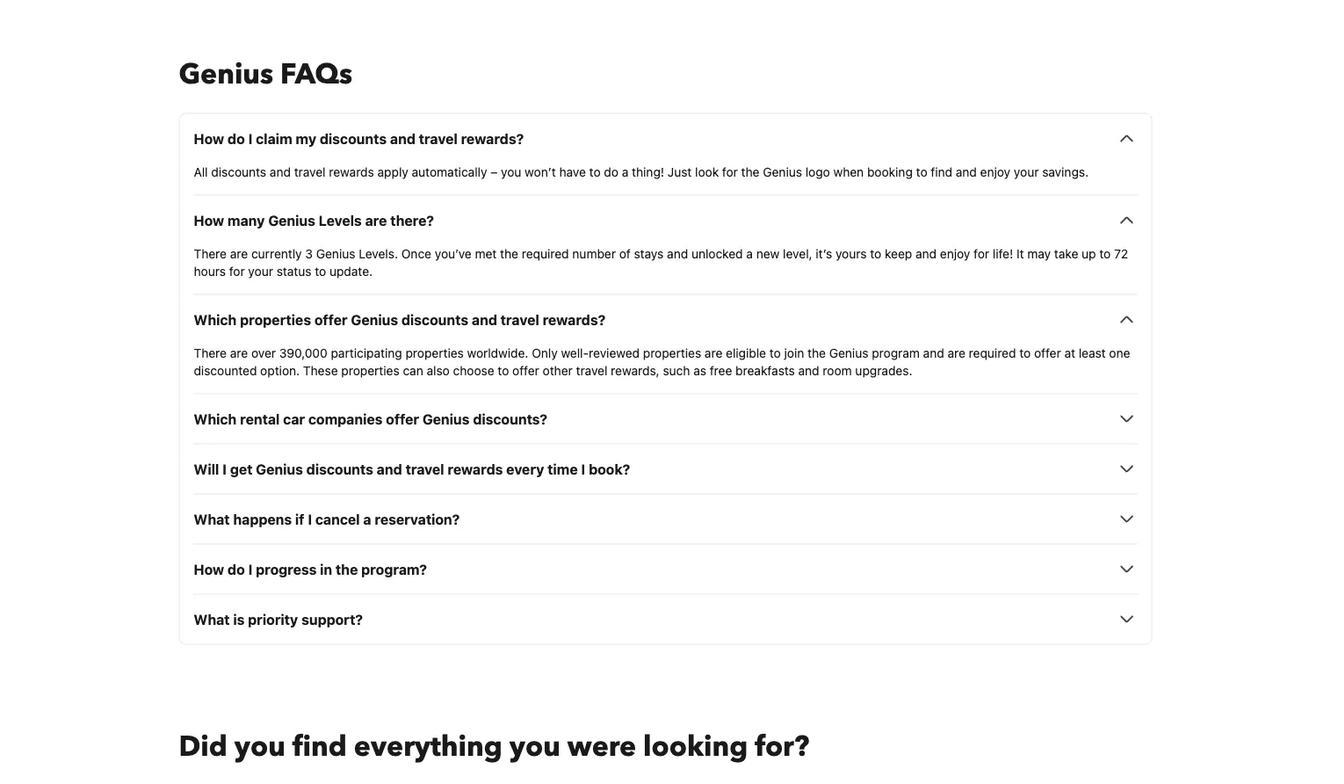 Task type: vqa. For each thing, say whether or not it's contained in the screenshot.
the 'Did'
yes



Task type: locate. For each thing, give the bounding box(es) containing it.
one
[[1110, 345, 1131, 360]]

0 horizontal spatial required
[[522, 246, 569, 260]]

genius
[[179, 55, 273, 93], [763, 164, 802, 179], [268, 212, 316, 228], [316, 246, 356, 260], [351, 311, 398, 328], [830, 345, 869, 360], [423, 410, 470, 427], [256, 460, 303, 477]]

what left 'is' at the left bottom
[[194, 611, 230, 627]]

genius up participating
[[351, 311, 398, 328]]

genius right get on the left bottom of page
[[256, 460, 303, 477]]

do left "thing!"
[[604, 164, 619, 179]]

for left the life!
[[974, 246, 990, 260]]

well-
[[561, 345, 589, 360]]

genius left logo
[[763, 164, 802, 179]]

life!
[[993, 246, 1014, 260]]

properties up such
[[643, 345, 702, 360]]

savings.
[[1043, 164, 1089, 179]]

0 vertical spatial find
[[931, 164, 953, 179]]

once
[[402, 246, 432, 260]]

there
[[194, 246, 227, 260], [194, 345, 227, 360]]

travel up automatically
[[419, 130, 458, 147]]

only
[[532, 345, 558, 360]]

levels
[[319, 212, 362, 228]]

genius up update.
[[316, 246, 356, 260]]

eligible
[[726, 345, 767, 360]]

i
[[248, 130, 253, 147], [223, 460, 227, 477], [581, 460, 586, 477], [308, 511, 312, 527], [248, 561, 253, 577]]

which inside which properties offer genius discounts and travel rewards? 'dropdown button'
[[194, 311, 237, 328]]

2 horizontal spatial for
[[974, 246, 990, 260]]

0 horizontal spatial rewards
[[329, 164, 374, 179]]

2 what from the top
[[194, 611, 230, 627]]

just
[[668, 164, 692, 179]]

1 vertical spatial there
[[194, 345, 227, 360]]

and right stays
[[667, 246, 688, 260]]

genius inside there are over 390,000 participating properties worldwide. only well-reviewed properties are eligible to join the genius program and are required to offer at least one discounted option. these properties can also choose to offer other travel rewards, such as free breakfasts and room upgrades.
[[830, 345, 869, 360]]

properties up over
[[240, 311, 311, 328]]

the right look
[[742, 164, 760, 179]]

discounts up also
[[402, 311, 469, 328]]

properties
[[240, 311, 311, 328], [406, 345, 464, 360], [643, 345, 702, 360], [341, 363, 400, 377]]

1 which from the top
[[194, 311, 237, 328]]

1 horizontal spatial a
[[622, 164, 629, 179]]

2 how from the top
[[194, 212, 224, 228]]

which properties offer genius discounts and travel rewards?
[[194, 311, 606, 328]]

looking
[[643, 727, 748, 765]]

genius inside dropdown button
[[256, 460, 303, 477]]

for right look
[[722, 164, 738, 179]]

for?
[[755, 727, 810, 765]]

a right cancel
[[363, 511, 371, 527]]

offer down only on the top left
[[513, 363, 540, 377]]

yours
[[836, 246, 867, 260]]

genius up currently
[[268, 212, 316, 228]]

in
[[320, 561, 332, 577]]

to
[[589, 164, 601, 179], [916, 164, 928, 179], [870, 246, 882, 260], [1100, 246, 1111, 260], [315, 264, 326, 278], [770, 345, 781, 360], [1020, 345, 1031, 360], [498, 363, 509, 377]]

claim
[[256, 130, 292, 147]]

i right if
[[308, 511, 312, 527]]

enjoy left the life!
[[940, 246, 971, 260]]

the right met
[[500, 246, 519, 260]]

to left "join"
[[770, 345, 781, 360]]

required left at in the right top of the page
[[969, 345, 1017, 360]]

0 vertical spatial there
[[194, 246, 227, 260]]

1 vertical spatial required
[[969, 345, 1017, 360]]

are
[[365, 212, 387, 228], [230, 246, 248, 260], [230, 345, 248, 360], [705, 345, 723, 360], [948, 345, 966, 360]]

2 horizontal spatial a
[[747, 246, 753, 260]]

–
[[491, 164, 498, 179]]

discounts right all
[[211, 164, 266, 179]]

have
[[559, 164, 586, 179]]

you
[[501, 164, 522, 179], [235, 727, 286, 765], [510, 727, 561, 765]]

1 vertical spatial rewards?
[[543, 311, 606, 328]]

1 horizontal spatial rewards
[[448, 460, 503, 477]]

everything
[[354, 727, 503, 765]]

take
[[1055, 246, 1079, 260]]

1 vertical spatial which
[[194, 410, 237, 427]]

what
[[194, 511, 230, 527], [194, 611, 230, 627]]

2 there from the top
[[194, 345, 227, 360]]

are inside there are currently 3 genius levels. once you've met the required number of stays and unlocked a new level, it's yours to keep and enjoy for life! it may take up to 72 hours for your status to update.
[[230, 246, 248, 260]]

your down currently
[[248, 264, 273, 278]]

0 horizontal spatial enjoy
[[940, 246, 971, 260]]

enjoy left 'savings.'
[[981, 164, 1011, 179]]

how
[[194, 130, 224, 147], [194, 212, 224, 228], [194, 561, 224, 577]]

travel up worldwide.
[[501, 311, 539, 328]]

required inside there are currently 3 genius levels. once you've met the required number of stays and unlocked a new level, it's yours to keep and enjoy for life! it may take up to 72 hours for your status to update.
[[522, 246, 569, 260]]

get
[[230, 460, 253, 477]]

1 horizontal spatial required
[[969, 345, 1017, 360]]

1 horizontal spatial your
[[1014, 164, 1039, 179]]

least
[[1079, 345, 1106, 360]]

do for how do i claim my discounts and travel rewards?
[[228, 130, 245, 147]]

travel inside there are over 390,000 participating properties worldwide. only well-reviewed properties are eligible to join the genius program and are required to offer at least one discounted option. these properties can also choose to offer other travel rewards, such as free breakfasts and room upgrades.
[[576, 363, 608, 377]]

for right the hours
[[229, 264, 245, 278]]

1 vertical spatial rewards
[[448, 460, 503, 477]]

these
[[303, 363, 338, 377]]

required
[[522, 246, 569, 260], [969, 345, 1017, 360]]

program
[[872, 345, 920, 360]]

how do i progress in the program? button
[[194, 558, 1138, 580]]

is
[[233, 611, 245, 627]]

properties inside 'dropdown button'
[[240, 311, 311, 328]]

unlocked
[[692, 246, 743, 260]]

required left number
[[522, 246, 569, 260]]

and up apply
[[390, 130, 416, 147]]

there for how
[[194, 246, 227, 260]]

and up worldwide.
[[472, 311, 497, 328]]

0 vertical spatial rewards
[[329, 164, 374, 179]]

which properties offer genius discounts and travel rewards? button
[[194, 309, 1138, 330]]

0 vertical spatial required
[[522, 246, 569, 260]]

offer
[[315, 311, 348, 328], [1035, 345, 1062, 360], [513, 363, 540, 377], [386, 410, 419, 427]]

discounts
[[320, 130, 387, 147], [211, 164, 266, 179], [402, 311, 469, 328], [307, 460, 374, 477]]

may
[[1028, 246, 1051, 260]]

a left new
[[747, 246, 753, 260]]

do for how do i progress in the program?
[[228, 561, 245, 577]]

properties up also
[[406, 345, 464, 360]]

0 horizontal spatial rewards?
[[461, 130, 524, 147]]

how left many
[[194, 212, 224, 228]]

your
[[1014, 164, 1039, 179], [248, 264, 273, 278]]

discounts inside 'dropdown button'
[[402, 311, 469, 328]]

what is priority support? button
[[194, 609, 1138, 630]]

genius up room
[[830, 345, 869, 360]]

how left "progress"
[[194, 561, 224, 577]]

and inside dropdown button
[[377, 460, 402, 477]]

join
[[785, 345, 805, 360]]

how for how do i progress in the program?
[[194, 561, 224, 577]]

rewards
[[329, 164, 374, 179], [448, 460, 503, 477]]

which down the hours
[[194, 311, 237, 328]]

companies
[[308, 410, 383, 427]]

what for what happens if i cancel a reservation?
[[194, 511, 230, 527]]

do left "progress"
[[228, 561, 245, 577]]

there up discounted
[[194, 345, 227, 360]]

how for how many genius levels are there?
[[194, 212, 224, 228]]

it's
[[816, 246, 833, 260]]

i right "time"
[[581, 460, 586, 477]]

did
[[179, 727, 227, 765]]

1 vertical spatial find
[[293, 727, 347, 765]]

what inside what happens if i cancel a reservation? dropdown button
[[194, 511, 230, 527]]

reservation?
[[375, 511, 460, 527]]

and inside 'dropdown button'
[[472, 311, 497, 328]]

0 vertical spatial what
[[194, 511, 230, 527]]

1 vertical spatial enjoy
[[940, 246, 971, 260]]

there?
[[391, 212, 434, 228]]

0 vertical spatial how
[[194, 130, 224, 147]]

which inside which rental car companies offer genius discounts? dropdown button
[[194, 410, 237, 427]]

which left rental
[[194, 410, 237, 427]]

how inside how do i claim my discounts and travel rewards? dropdown button
[[194, 130, 224, 147]]

2 vertical spatial how
[[194, 561, 224, 577]]

your left 'savings.'
[[1014, 164, 1039, 179]]

what down will
[[194, 511, 230, 527]]

won't
[[525, 164, 556, 179]]

how inside how do i progress in the program? dropdown button
[[194, 561, 224, 577]]

offer up '390,000'
[[315, 311, 348, 328]]

there inside there are over 390,000 participating properties worldwide. only well-reviewed properties are eligible to join the genius program and are required to offer at least one discounted option. these properties can also choose to offer other travel rewards, such as free breakfasts and room upgrades.
[[194, 345, 227, 360]]

0 vertical spatial your
[[1014, 164, 1039, 179]]

the right "join"
[[808, 345, 826, 360]]

0 vertical spatial which
[[194, 311, 237, 328]]

rewards inside dropdown button
[[448, 460, 503, 477]]

0 horizontal spatial your
[[248, 264, 273, 278]]

and down "which rental car companies offer genius discounts?"
[[377, 460, 402, 477]]

are down many
[[230, 246, 248, 260]]

when
[[834, 164, 864, 179]]

and
[[390, 130, 416, 147], [270, 164, 291, 179], [956, 164, 977, 179], [667, 246, 688, 260], [916, 246, 937, 260], [472, 311, 497, 328], [924, 345, 945, 360], [799, 363, 820, 377], [377, 460, 402, 477]]

discounts up cancel
[[307, 460, 374, 477]]

there are over 390,000 participating properties worldwide. only well-reviewed properties are eligible to join the genius program and are required to offer at least one discounted option. these properties can also choose to offer other travel rewards, such as free breakfasts and room upgrades.
[[194, 345, 1131, 377]]

1 horizontal spatial enjoy
[[981, 164, 1011, 179]]

are inside dropdown button
[[365, 212, 387, 228]]

rewards? up '–'
[[461, 130, 524, 147]]

discounts right my
[[320, 130, 387, 147]]

3 how from the top
[[194, 561, 224, 577]]

genius up claim
[[179, 55, 273, 93]]

your inside there are currently 3 genius levels. once you've met the required number of stays and unlocked a new level, it's yours to keep and enjoy for life! it may take up to 72 hours for your status to update.
[[248, 264, 273, 278]]

a inside there are currently 3 genius levels. once you've met the required number of stays and unlocked a new level, it's yours to keep and enjoy for life! it may take up to 72 hours for your status to update.
[[747, 246, 753, 260]]

genius inside there are currently 3 genius levels. once you've met the required number of stays and unlocked a new level, it's yours to keep and enjoy for life! it may take up to 72 hours for your status to update.
[[316, 246, 356, 260]]

the right the in
[[336, 561, 358, 577]]

rewards?
[[461, 130, 524, 147], [543, 311, 606, 328]]

rewards? up well-
[[543, 311, 606, 328]]

0 horizontal spatial a
[[363, 511, 371, 527]]

1 vertical spatial how
[[194, 212, 224, 228]]

are right program
[[948, 345, 966, 360]]

are up discounted
[[230, 345, 248, 360]]

how do i progress in the program?
[[194, 561, 427, 577]]

1 vertical spatial a
[[747, 246, 753, 260]]

required inside there are over 390,000 participating properties worldwide. only well-reviewed properties are eligible to join the genius program and are required to offer at least one discounted option. these properties can also choose to offer other travel rewards, such as free breakfasts and room upgrades.
[[969, 345, 1017, 360]]

2 vertical spatial do
[[228, 561, 245, 577]]

travel down my
[[294, 164, 326, 179]]

how inside how many genius levels are there? dropdown button
[[194, 212, 224, 228]]

what is priority support?
[[194, 611, 363, 627]]

2 vertical spatial for
[[229, 264, 245, 278]]

2 which from the top
[[194, 410, 237, 427]]

travel inside will i get genius discounts and travel rewards every time i book? dropdown button
[[406, 460, 444, 477]]

rewards? inside dropdown button
[[461, 130, 524, 147]]

will i get genius discounts and travel rewards every time i book?
[[194, 460, 630, 477]]

a
[[622, 164, 629, 179], [747, 246, 753, 260], [363, 511, 371, 527]]

which
[[194, 311, 237, 328], [194, 410, 237, 427]]

0 vertical spatial for
[[722, 164, 738, 179]]

level,
[[783, 246, 813, 260]]

1 there from the top
[[194, 246, 227, 260]]

1 vertical spatial what
[[194, 611, 230, 627]]

1 how from the top
[[194, 130, 224, 147]]

i left claim
[[248, 130, 253, 147]]

rewards down how do i claim my discounts and travel rewards?
[[329, 164, 374, 179]]

find
[[931, 164, 953, 179], [293, 727, 347, 765]]

1 vertical spatial your
[[248, 264, 273, 278]]

travel down well-
[[576, 363, 608, 377]]

and right program
[[924, 345, 945, 360]]

a left "thing!"
[[622, 164, 629, 179]]

are up levels. at the top left of the page
[[365, 212, 387, 228]]

0 vertical spatial rewards?
[[461, 130, 524, 147]]

2 vertical spatial a
[[363, 511, 371, 527]]

there up the hours
[[194, 246, 227, 260]]

rewards left every
[[448, 460, 503, 477]]

genius inside 'dropdown button'
[[351, 311, 398, 328]]

1 vertical spatial for
[[974, 246, 990, 260]]

1 horizontal spatial rewards?
[[543, 311, 606, 328]]

there inside there are currently 3 genius levels. once you've met the required number of stays and unlocked a new level, it's yours to keep and enjoy for life! it may take up to 72 hours for your status to update.
[[194, 246, 227, 260]]

do left claim
[[228, 130, 245, 147]]

for
[[722, 164, 738, 179], [974, 246, 990, 260], [229, 264, 245, 278]]

which for which properties offer genius discounts and travel rewards?
[[194, 311, 237, 328]]

0 vertical spatial do
[[228, 130, 245, 147]]

offer down the can
[[386, 410, 419, 427]]

0 horizontal spatial for
[[229, 264, 245, 278]]

what for what is priority support?
[[194, 611, 230, 627]]

1 what from the top
[[194, 511, 230, 527]]

travel inside how do i claim my discounts and travel rewards? dropdown button
[[419, 130, 458, 147]]

what inside what is priority support? 'dropdown button'
[[194, 611, 230, 627]]

thing!
[[632, 164, 665, 179]]

and down claim
[[270, 164, 291, 179]]

currently
[[251, 246, 302, 260]]

genius down also
[[423, 410, 470, 427]]

travel up reservation?
[[406, 460, 444, 477]]

how up all
[[194, 130, 224, 147]]



Task type: describe. For each thing, give the bounding box(es) containing it.
to down worldwide.
[[498, 363, 509, 377]]

free
[[710, 363, 733, 377]]

1 vertical spatial do
[[604, 164, 619, 179]]

apply
[[378, 164, 409, 179]]

you right did
[[235, 727, 286, 765]]

program?
[[361, 561, 427, 577]]

how many genius levels are there?
[[194, 212, 434, 228]]

discounts inside dropdown button
[[307, 460, 374, 477]]

were
[[568, 727, 636, 765]]

how do i claim my discounts and travel rewards?
[[194, 130, 524, 147]]

it
[[1017, 246, 1024, 260]]

what happens if i cancel a reservation? button
[[194, 508, 1138, 529]]

happens
[[233, 511, 292, 527]]

which for which rental car companies offer genius discounts?
[[194, 410, 237, 427]]

you've
[[435, 246, 472, 260]]

all discounts and travel rewards apply automatically – you won't have to do a thing! just look for the genius logo when booking to find and enjoy your savings.
[[194, 164, 1089, 179]]

1 horizontal spatial for
[[722, 164, 738, 179]]

there for which
[[194, 345, 227, 360]]

did you find everything you were looking for?
[[179, 727, 810, 765]]

over
[[251, 345, 276, 360]]

faqs
[[280, 55, 353, 93]]

option.
[[260, 363, 300, 377]]

hours
[[194, 264, 226, 278]]

up
[[1082, 246, 1097, 260]]

if
[[295, 511, 305, 527]]

to left at in the right top of the page
[[1020, 345, 1031, 360]]

enjoy inside there are currently 3 genius levels. once you've met the required number of stays and unlocked a new level, it's yours to keep and enjoy for life! it may take up to 72 hours for your status to update.
[[940, 246, 971, 260]]

0 vertical spatial a
[[622, 164, 629, 179]]

you left were
[[510, 727, 561, 765]]

such
[[663, 363, 690, 377]]

the inside there are over 390,000 participating properties worldwide. only well-reviewed properties are eligible to join the genius program and are required to offer at least one discounted option. these properties can also choose to offer other travel rewards, such as free breakfasts and room upgrades.
[[808, 345, 826, 360]]

offer inside 'dropdown button'
[[315, 311, 348, 328]]

390,000
[[279, 345, 328, 360]]

levels.
[[359, 246, 398, 260]]

to left keep
[[870, 246, 882, 260]]

stays
[[634, 246, 664, 260]]

choose
[[453, 363, 495, 377]]

a inside what happens if i cancel a reservation? dropdown button
[[363, 511, 371, 527]]

offer left at in the right top of the page
[[1035, 345, 1062, 360]]

my
[[296, 130, 316, 147]]

breakfasts
[[736, 363, 795, 377]]

progress
[[256, 561, 317, 577]]

72
[[1115, 246, 1129, 260]]

which rental car companies offer genius discounts? button
[[194, 408, 1138, 429]]

1 horizontal spatial find
[[931, 164, 953, 179]]

upgrades.
[[856, 363, 913, 377]]

also
[[427, 363, 450, 377]]

there are currently 3 genius levels. once you've met the required number of stays and unlocked a new level, it's yours to keep and enjoy for life! it may take up to 72 hours for your status to update.
[[194, 246, 1129, 278]]

number
[[573, 246, 616, 260]]

worldwide.
[[467, 345, 529, 360]]

support?
[[302, 611, 363, 627]]

0 vertical spatial enjoy
[[981, 164, 1011, 179]]

how for how do i claim my discounts and travel rewards?
[[194, 130, 224, 147]]

rewards? inside 'dropdown button'
[[543, 311, 606, 328]]

how many genius levels are there? button
[[194, 210, 1138, 231]]

time
[[548, 460, 578, 477]]

the inside dropdown button
[[336, 561, 358, 577]]

how do i claim my discounts and travel rewards? button
[[194, 128, 1138, 149]]

3
[[305, 246, 313, 260]]

every
[[507, 460, 544, 477]]

update.
[[330, 264, 373, 278]]

i left "progress"
[[248, 561, 253, 577]]

car
[[283, 410, 305, 427]]

book?
[[589, 460, 630, 477]]

and right booking
[[956, 164, 977, 179]]

many
[[228, 212, 265, 228]]

what happens if i cancel a reservation?
[[194, 511, 460, 527]]

0 horizontal spatial find
[[293, 727, 347, 765]]

offer inside dropdown button
[[386, 410, 419, 427]]

to right have
[[589, 164, 601, 179]]

and down "join"
[[799, 363, 820, 377]]

to right status
[[315, 264, 326, 278]]

to left 72
[[1100, 246, 1111, 260]]

discounts?
[[473, 410, 548, 427]]

automatically
[[412, 164, 487, 179]]

discounted
[[194, 363, 257, 377]]

will
[[194, 460, 219, 477]]

i left get on the left bottom of page
[[223, 460, 227, 477]]

discounts inside dropdown button
[[320, 130, 387, 147]]

room
[[823, 363, 852, 377]]

travel inside which properties offer genius discounts and travel rewards? 'dropdown button'
[[501, 311, 539, 328]]

will i get genius discounts and travel rewards every time i book? button
[[194, 458, 1138, 479]]

and inside dropdown button
[[390, 130, 416, 147]]

as
[[694, 363, 707, 377]]

participating
[[331, 345, 402, 360]]

you right '–'
[[501, 164, 522, 179]]

which rental car companies offer genius discounts?
[[194, 410, 548, 427]]

met
[[475, 246, 497, 260]]

and right keep
[[916, 246, 937, 260]]

priority
[[248, 611, 298, 627]]

properties down participating
[[341, 363, 400, 377]]

cancel
[[315, 511, 360, 527]]

at
[[1065, 345, 1076, 360]]

logo
[[806, 164, 830, 179]]

genius faqs
[[179, 55, 353, 93]]

reviewed
[[589, 345, 640, 360]]

rewards,
[[611, 363, 660, 377]]

status
[[277, 264, 312, 278]]

can
[[403, 363, 423, 377]]

other
[[543, 363, 573, 377]]

the inside there are currently 3 genius levels. once you've met the required number of stays and unlocked a new level, it's yours to keep and enjoy for life! it may take up to 72 hours for your status to update.
[[500, 246, 519, 260]]

are up the free
[[705, 345, 723, 360]]

new
[[757, 246, 780, 260]]

all
[[194, 164, 208, 179]]

rental
[[240, 410, 280, 427]]

to right booking
[[916, 164, 928, 179]]



